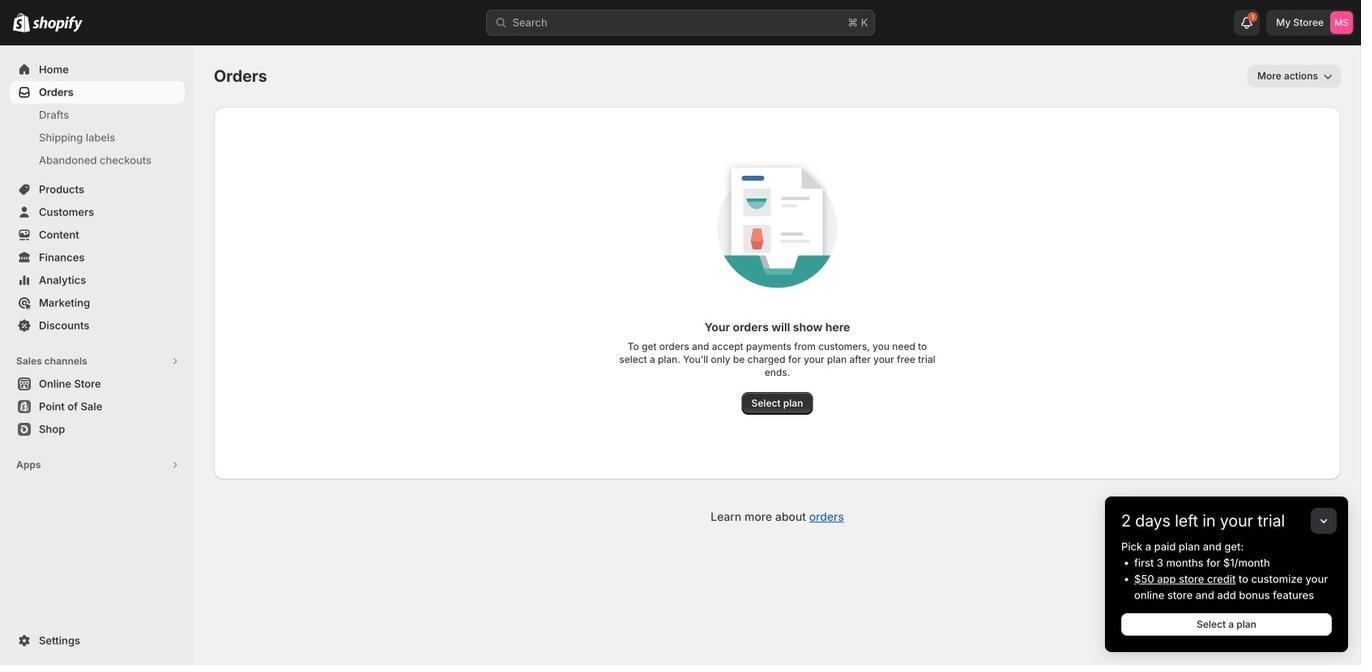 Task type: locate. For each thing, give the bounding box(es) containing it.
my storee image
[[1331, 11, 1354, 34]]

shopify image
[[13, 13, 30, 32]]



Task type: vqa. For each thing, say whether or not it's contained in the screenshot.
Home LINK
no



Task type: describe. For each thing, give the bounding box(es) containing it.
shopify image
[[32, 16, 83, 32]]



